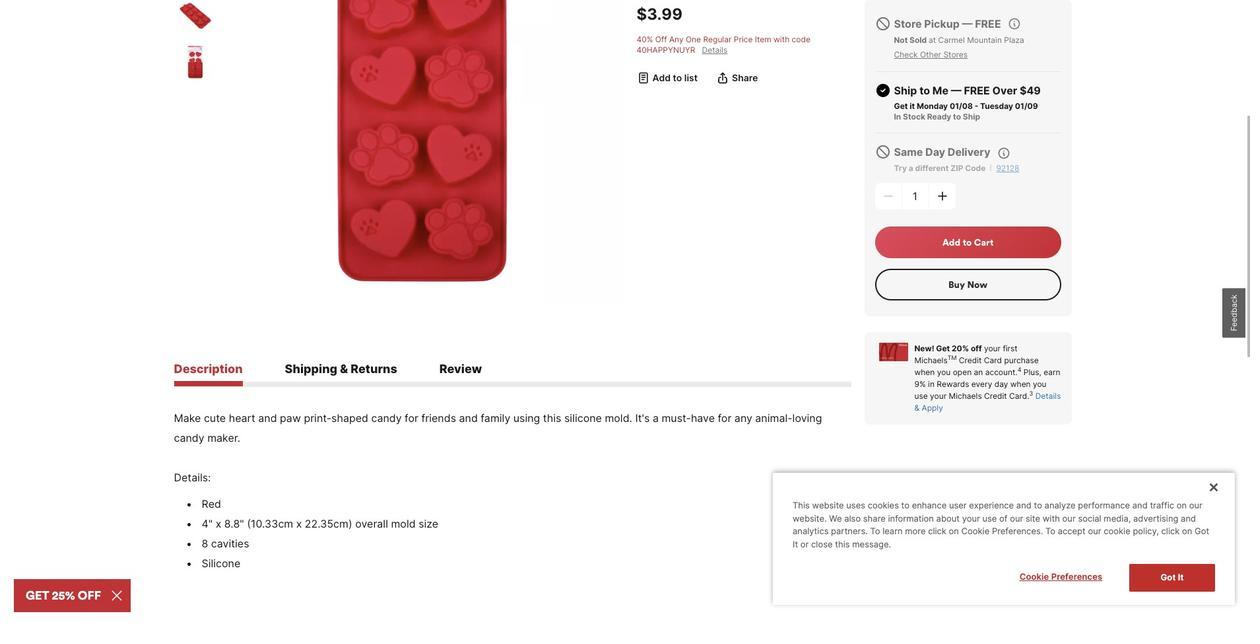 Task type: vqa. For each thing, say whether or not it's contained in the screenshot.
leftmost "Cookie"
yes



Task type: describe. For each thing, give the bounding box(es) containing it.
earn
[[1044, 367, 1061, 377]]

plus,
[[1024, 367, 1042, 377]]

try
[[894, 163, 907, 173]]

cookie inside this website uses cookies to enhance user experience and to analyze performance and traffic on our website. we also share information about your use of our site with our social media, advertising and analytics partners. to learn more click on cookie preferences. to accept our cookie policy, click on got it or close this message.
[[962, 526, 990, 536]]

details inside 3 details & apply
[[1036, 391, 1062, 401]]

credit inside the '4 plus, earn 9% in rewards every day when you use your michaels credit card.'
[[985, 391, 1008, 401]]

to up site
[[1035, 500, 1043, 511]]

try a different zip code
[[894, 163, 986, 173]]

silicone
[[565, 411, 602, 424]]

rewards
[[937, 379, 970, 389]]

4 plus, earn 9% in rewards every day when you use your michaels credit card.
[[915, 366, 1061, 401]]

your first michaels
[[915, 343, 1018, 365]]

not
[[894, 35, 908, 45]]

new!
[[915, 343, 935, 353]]

it
[[910, 101, 915, 111]]

website.
[[793, 513, 827, 524]]

01/09
[[1016, 101, 1039, 111]]

also
[[845, 513, 861, 524]]

traffic
[[1151, 500, 1175, 511]]

0 vertical spatial candy
[[371, 411, 402, 424]]

8
[[202, 537, 208, 550]]

0 horizontal spatial &
[[340, 362, 348, 376]]

mold.
[[605, 411, 633, 424]]

cart
[[975, 236, 994, 248]]

to inside get it monday 01/08 - tuesday 01/09 in stock ready to ship
[[954, 112, 962, 122]]

shipping
[[285, 362, 338, 376]]

add to cart
[[943, 236, 994, 248]]

2 for from the left
[[718, 411, 732, 424]]

on right policy,
[[1183, 526, 1193, 536]]

code
[[966, 163, 986, 173]]

got it
[[1161, 572, 1184, 583]]

open
[[953, 367, 972, 377]]

20%
[[952, 343, 970, 353]]

in
[[929, 379, 935, 389]]

use inside the '4 plus, earn 9% in rewards every day when you use your michaels credit card.'
[[915, 391, 928, 401]]

cookie inside button
[[1020, 571, 1050, 582]]

card.
[[1010, 391, 1030, 401]]

one
[[686, 34, 701, 44]]

it's
[[636, 411, 650, 424]]

cavities
[[211, 537, 249, 550]]

3 details & apply
[[915, 390, 1062, 413]]

92128
[[997, 163, 1020, 173]]

you inside the '4 plus, earn 9% in rewards every day when you use your michaels credit card.'
[[1034, 379, 1047, 389]]

your inside this website uses cookies to enhance user experience and to analyze performance and traffic on our website. we also share information about your use of our site with our social media, advertising and analytics partners. to learn more click on cookie preferences. to accept our cookie policy, click on got it or close this message.
[[963, 513, 981, 524]]

1 horizontal spatial get
[[937, 343, 950, 353]]

price
[[734, 34, 753, 44]]

use inside this website uses cookies to enhance user experience and to analyze performance and traffic on our website. we also share information about your use of our site with our social media, advertising and analytics partners. to learn more click on cookie preferences. to accept our cookie policy, click on got it or close this message.
[[983, 513, 997, 524]]

size
[[419, 517, 439, 530]]

or
[[801, 539, 809, 549]]

add to cart button
[[875, 227, 1062, 258]]

3
[[1030, 390, 1034, 397]]

regular
[[704, 34, 732, 44]]

open samedaydelivery details modal image
[[998, 147, 1011, 160]]

with inside this website uses cookies to enhance user experience and to analyze performance and traffic on our website. we also share information about your use of our site with our social media, advertising and analytics partners. to learn more click on cookie preferences. to accept our cookie policy, click on got it or close this message.
[[1043, 513, 1061, 524]]

off
[[971, 343, 982, 353]]

check
[[894, 50, 918, 59]]

tabler image up plaza
[[1008, 17, 1021, 30]]

our up accept
[[1063, 513, 1076, 524]]

preferences
[[1052, 571, 1103, 582]]

1 for from the left
[[405, 411, 419, 424]]

to inside button
[[963, 236, 972, 248]]

paw
[[280, 411, 301, 424]]

details inside details dropdown button
[[702, 45, 728, 55]]

01/08
[[950, 101, 973, 111]]

analyze
[[1045, 500, 1076, 511]]

stock
[[903, 112, 926, 122]]

our right traffic
[[1190, 500, 1203, 511]]

9%
[[915, 379, 926, 389]]

apply
[[922, 403, 944, 413]]

pickup
[[925, 17, 960, 30]]

add for add to list
[[653, 72, 671, 83]]

ship inside get it monday 01/08 - tuesday 01/09 in stock ready to ship
[[963, 112, 981, 122]]

now
[[968, 279, 988, 291]]

accept
[[1058, 526, 1086, 536]]

different
[[916, 163, 949, 173]]

get inside get it monday 01/08 - tuesday 01/09 in stock ready to ship
[[894, 101, 908, 111]]

silicone
[[202, 557, 241, 570]]

cookie
[[1104, 526, 1131, 536]]

ready
[[928, 112, 952, 122]]

delivery
[[948, 145, 991, 158]]

your inside your first michaels
[[985, 343, 1001, 353]]

(10.33cm
[[247, 517, 293, 530]]

and right advertising
[[1182, 513, 1197, 524]]

0 horizontal spatial ship
[[894, 84, 918, 97]]

michaels inside the '4 plus, earn 9% in rewards every day when you use your michaels credit card.'
[[949, 391, 982, 401]]

friends
[[422, 411, 456, 424]]

carmel
[[939, 35, 965, 45]]

get it monday 01/08 - tuesday 01/09 in stock ready to ship
[[894, 101, 1039, 122]]

mountain
[[968, 35, 1002, 45]]

we
[[830, 513, 842, 524]]

x 22.35cm)
[[296, 517, 352, 530]]

to up "information"
[[902, 500, 910, 511]]

tabler image left add to list
[[637, 71, 650, 84]]

8.8"
[[224, 517, 244, 530]]

monday
[[917, 101, 948, 111]]

1 horizontal spatial a
[[909, 163, 914, 173]]

review
[[440, 362, 482, 376]]

and up advertising
[[1133, 500, 1148, 511]]

our up preferences.
[[1011, 513, 1024, 524]]

close
[[812, 539, 833, 549]]

this inside this website uses cookies to enhance user experience and to analyze performance and traffic on our website. we also share information about your use of our site with our social media, advertising and analytics partners. to learn more click on cookie preferences. to accept our cookie policy, click on got it or close this message.
[[836, 539, 850, 549]]

-
[[975, 101, 979, 111]]

using
[[514, 411, 540, 424]]

on down the about
[[949, 526, 959, 536]]

analytics
[[793, 526, 829, 536]]

red 4" x 8.8" (10.33cm x 22.35cm) overall mold size 8 cavities silicone
[[202, 497, 439, 570]]



Task type: locate. For each thing, give the bounding box(es) containing it.
1 horizontal spatial add
[[943, 236, 961, 248]]

user
[[950, 500, 967, 511]]

click
[[929, 526, 947, 536], [1162, 526, 1180, 536]]

this
[[543, 411, 562, 424], [836, 539, 850, 549]]

policy,
[[1133, 526, 1160, 536]]

returns
[[351, 362, 397, 376]]

2 to from the left
[[1046, 526, 1056, 536]]

0 vertical spatial use
[[915, 391, 928, 401]]

add left cart on the right
[[943, 236, 961, 248]]

candy right 'shaped'
[[371, 411, 402, 424]]

first
[[1003, 343, 1018, 353]]

for left friends
[[405, 411, 419, 424]]

tabler image
[[875, 16, 891, 32], [1008, 17, 1021, 30], [637, 71, 650, 84], [875, 144, 891, 160]]

add for add to cart
[[943, 236, 961, 248]]

partners.
[[832, 526, 868, 536]]

add
[[653, 72, 671, 83], [943, 236, 961, 248]]

1 horizontal spatial michaels
[[949, 391, 982, 401]]

0 horizontal spatial to
[[871, 526, 881, 536]]

0 horizontal spatial use
[[915, 391, 928, 401]]

get
[[894, 101, 908, 111], [937, 343, 950, 353]]

details button
[[702, 45, 728, 55]]

performance
[[1079, 500, 1131, 511]]

1 vertical spatial this
[[836, 539, 850, 549]]

print-
[[304, 411, 332, 424]]

and up site
[[1017, 500, 1032, 511]]

1 click from the left
[[929, 526, 947, 536]]

cookie
[[962, 526, 990, 536], [1020, 571, 1050, 582]]

use
[[915, 391, 928, 401], [983, 513, 997, 524]]

1 vertical spatial you
[[1034, 379, 1047, 389]]

this down partners.
[[836, 539, 850, 549]]

1 vertical spatial it
[[1179, 572, 1184, 583]]

have
[[691, 411, 715, 424]]

got down advertising
[[1161, 572, 1176, 583]]

an
[[974, 367, 984, 377]]

not sold at carmel mountain plaza
[[894, 35, 1025, 45]]

on
[[1177, 500, 1187, 511], [949, 526, 959, 536], [1183, 526, 1193, 536]]

other
[[921, 50, 942, 59]]

michaels down new!
[[915, 355, 948, 365]]

when inside tm credit card purchase when you open an account.
[[915, 367, 935, 377]]

0 horizontal spatial with
[[774, 34, 790, 44]]

credit down day
[[985, 391, 1008, 401]]

for left any
[[718, 411, 732, 424]]

x
[[216, 517, 221, 530]]

when
[[915, 367, 935, 377], [1011, 379, 1031, 389]]

4"
[[202, 517, 213, 530]]

you inside tm credit card purchase when you open an account.
[[938, 367, 951, 377]]

on right traffic
[[1177, 500, 1187, 511]]

40%
[[637, 34, 653, 44]]

0 vertical spatial your
[[985, 343, 1001, 353]]

1 vertical spatial cookie
[[1020, 571, 1050, 582]]

you up 3
[[1034, 379, 1047, 389]]

valentine&#x27;s day paw prints &#x26; hearts silicone candy mold by celebrate it&#x2122; image
[[177, 0, 214, 34], [221, 0, 624, 306], [177, 43, 214, 80]]

1 vertical spatial candy
[[174, 431, 205, 444]]

1 horizontal spatial use
[[983, 513, 997, 524]]

0 horizontal spatial your
[[931, 391, 947, 401]]

$3.99
[[637, 4, 683, 24]]

—
[[963, 17, 973, 30], [951, 84, 962, 97]]

add to list
[[653, 72, 698, 83]]

tabler image left same
[[875, 144, 891, 160]]

1 horizontal spatial details
[[1036, 391, 1062, 401]]

day
[[926, 145, 946, 158]]

1 horizontal spatial for
[[718, 411, 732, 424]]

1 horizontal spatial got
[[1195, 526, 1210, 536]]

1 vertical spatial get
[[937, 343, 950, 353]]

site
[[1026, 513, 1041, 524]]

0 vertical spatial michaels
[[915, 355, 948, 365]]

1 horizontal spatial click
[[1162, 526, 1180, 536]]

$49
[[1020, 84, 1041, 97]]

with inside 40% off any one regular price item with code 40happynuyr
[[774, 34, 790, 44]]

1 horizontal spatial candy
[[371, 411, 402, 424]]

uses
[[847, 500, 866, 511]]

1 horizontal spatial it
[[1179, 572, 1184, 583]]

1 horizontal spatial —
[[963, 17, 973, 30]]

code
[[792, 34, 811, 44]]

cookie left preferences
[[1020, 571, 1050, 582]]

1 vertical spatial your
[[931, 391, 947, 401]]

get up "in"
[[894, 101, 908, 111]]

with down analyze
[[1043, 513, 1061, 524]]

1 vertical spatial add
[[943, 236, 961, 248]]

1 vertical spatial free
[[964, 84, 991, 97]]

share
[[732, 72, 758, 83]]

0 vertical spatial a
[[909, 163, 914, 173]]

got inside button
[[1161, 572, 1176, 583]]

button to increment counter for number stepper image
[[936, 190, 949, 203]]

&
[[340, 362, 348, 376], [915, 403, 920, 413]]

1 horizontal spatial cookie
[[1020, 571, 1050, 582]]

list
[[685, 72, 698, 83]]

stores
[[944, 50, 968, 59]]

off
[[656, 34, 667, 44]]

preferences.
[[993, 526, 1044, 536]]

1 horizontal spatial &
[[915, 403, 920, 413]]

cookie down experience
[[962, 526, 990, 536]]

and left family
[[459, 411, 478, 424]]

0 horizontal spatial details
[[702, 45, 728, 55]]

1 horizontal spatial when
[[1011, 379, 1031, 389]]

when up card.
[[1011, 379, 1031, 389]]

0 horizontal spatial get
[[894, 101, 908, 111]]

our down social
[[1089, 526, 1102, 536]]

your up card
[[985, 343, 1001, 353]]

ship down '-'
[[963, 112, 981, 122]]

to down 'share'
[[871, 526, 881, 536]]

add inside button
[[943, 236, 961, 248]]

to left the list
[[673, 72, 682, 83]]

1 vertical spatial ship
[[963, 112, 981, 122]]

0 horizontal spatial cookie
[[962, 526, 990, 536]]

at
[[929, 35, 937, 45]]

cute
[[204, 411, 226, 424]]

to down 01/08
[[954, 112, 962, 122]]

this inside make cute heart and paw print-shaped candy for friends and family using this silicone mold. it's a must-have for any animal-loving candy maker.
[[543, 411, 562, 424]]

0 vertical spatial get
[[894, 101, 908, 111]]

0 horizontal spatial got
[[1161, 572, 1176, 583]]

you up rewards
[[938, 367, 951, 377]]

with right item
[[774, 34, 790, 44]]

day
[[995, 379, 1009, 389]]

tuesday
[[981, 101, 1014, 111]]

details down regular
[[702, 45, 728, 55]]

zip
[[951, 163, 964, 173]]

sold
[[910, 35, 927, 45]]

candy
[[371, 411, 402, 424], [174, 431, 205, 444]]

0 horizontal spatial credit
[[959, 355, 982, 365]]

make
[[174, 411, 201, 424]]

a inside make cute heart and paw print-shaped candy for friends and family using this silicone mold. it's a must-have for any animal-loving candy maker.
[[653, 411, 659, 424]]

1 to from the left
[[871, 526, 881, 536]]

your down user
[[963, 513, 981, 524]]

0 vertical spatial this
[[543, 411, 562, 424]]

and left "paw"
[[258, 411, 277, 424]]

0 horizontal spatial you
[[938, 367, 951, 377]]

me
[[933, 84, 949, 97]]

it inside button
[[1179, 572, 1184, 583]]

shaped
[[332, 411, 368, 424]]

share button
[[717, 71, 758, 84]]

account.
[[986, 367, 1018, 377]]

red
[[202, 497, 221, 510]]

1 vertical spatial credit
[[985, 391, 1008, 401]]

2 click from the left
[[1162, 526, 1180, 536]]

0 vertical spatial got
[[1195, 526, 1210, 536]]

click down advertising
[[1162, 526, 1180, 536]]

0 horizontal spatial when
[[915, 367, 935, 377]]

tm credit card purchase when you open an account.
[[915, 354, 1039, 377]]

social
[[1079, 513, 1102, 524]]

got it button
[[1130, 564, 1216, 592]]

40happynuyr
[[637, 45, 696, 55]]

0 vertical spatial add
[[653, 72, 671, 83]]

information
[[889, 513, 934, 524]]

add down 40happynuyr
[[653, 72, 671, 83]]

— up not sold at carmel mountain plaza
[[963, 17, 973, 30]]

4
[[1018, 366, 1022, 373]]

1 horizontal spatial this
[[836, 539, 850, 549]]

to left me
[[920, 84, 931, 97]]

0 horizontal spatial it
[[793, 539, 799, 549]]

your inside the '4 plus, earn 9% in rewards every day when you use your michaels credit card.'
[[931, 391, 947, 401]]

for
[[405, 411, 419, 424], [718, 411, 732, 424]]

mold
[[391, 517, 416, 530]]

free up mountain
[[976, 17, 1002, 30]]

learn
[[883, 526, 903, 536]]

1 vertical spatial a
[[653, 411, 659, 424]]

1 horizontal spatial you
[[1034, 379, 1047, 389]]

1 vertical spatial when
[[1011, 379, 1031, 389]]

1 horizontal spatial to
[[1046, 526, 1056, 536]]

0 vertical spatial it
[[793, 539, 799, 549]]

0 vertical spatial with
[[774, 34, 790, 44]]

add to list button
[[637, 71, 698, 84]]

Number Stepper text field
[[902, 183, 929, 209]]

& inside 3 details & apply
[[915, 403, 920, 413]]

use down experience
[[983, 513, 997, 524]]

store
[[894, 17, 922, 30]]

— right me
[[951, 84, 962, 97]]

1 horizontal spatial credit
[[985, 391, 1008, 401]]

1 vertical spatial &
[[915, 403, 920, 413]]

tabler image left 'store'
[[875, 16, 891, 32]]

ship
[[894, 84, 918, 97], [963, 112, 981, 122]]

message.
[[853, 539, 892, 549]]

about
[[937, 513, 960, 524]]

it inside this website uses cookies to enhance user experience and to analyze performance and traffic on our website. we also share information about your use of our site with our social media, advertising and analytics partners. to learn more click on cookie preferences. to accept our cookie policy, click on got it or close this message.
[[793, 539, 799, 549]]

0 horizontal spatial michaels
[[915, 355, 948, 365]]

0 vertical spatial when
[[915, 367, 935, 377]]

this right using on the bottom left of page
[[543, 411, 562, 424]]

it down advertising
[[1179, 572, 1184, 583]]

credit inside tm credit card purchase when you open an account.
[[959, 355, 982, 365]]

1 vertical spatial —
[[951, 84, 962, 97]]

to
[[673, 72, 682, 83], [920, 84, 931, 97], [954, 112, 962, 122], [963, 236, 972, 248], [902, 500, 910, 511], [1035, 500, 1043, 511]]

0 vertical spatial free
[[976, 17, 1002, 30]]

it left or
[[793, 539, 799, 549]]

free up '-'
[[964, 84, 991, 97]]

any
[[735, 411, 753, 424]]

click down the about
[[929, 526, 947, 536]]

it
[[793, 539, 799, 549], [1179, 572, 1184, 583]]

0 horizontal spatial add
[[653, 72, 671, 83]]

details right 3
[[1036, 391, 1062, 401]]

candy down make
[[174, 431, 205, 444]]

share
[[864, 513, 886, 524]]

michaels down rewards
[[949, 391, 982, 401]]

1 horizontal spatial your
[[963, 513, 981, 524]]

0 vertical spatial credit
[[959, 355, 982, 365]]

get up the tm
[[937, 343, 950, 353]]

credit down off
[[959, 355, 982, 365]]

when up 9%
[[915, 367, 935, 377]]

you
[[938, 367, 951, 377], [1034, 379, 1047, 389]]

1 vertical spatial got
[[1161, 572, 1176, 583]]

purchase
[[1005, 355, 1039, 365]]

michaels inside your first michaels
[[915, 355, 948, 365]]

0 horizontal spatial for
[[405, 411, 419, 424]]

0 horizontal spatial candy
[[174, 431, 205, 444]]

0 vertical spatial &
[[340, 362, 348, 376]]

1 horizontal spatial ship
[[963, 112, 981, 122]]

to inside popup button
[[673, 72, 682, 83]]

must-
[[662, 411, 691, 424]]

2 vertical spatial your
[[963, 513, 981, 524]]

to left cart on the right
[[963, 236, 972, 248]]

0 vertical spatial ship
[[894, 84, 918, 97]]

a right "try"
[[909, 163, 914, 173]]

family
[[481, 411, 511, 424]]

to left accept
[[1046, 526, 1056, 536]]

0 horizontal spatial —
[[951, 84, 962, 97]]

add inside popup button
[[653, 72, 671, 83]]

1 vertical spatial with
[[1043, 513, 1061, 524]]

0 vertical spatial —
[[963, 17, 973, 30]]

& left apply
[[915, 403, 920, 413]]

2 horizontal spatial your
[[985, 343, 1001, 353]]

buy
[[949, 279, 965, 291]]

1 vertical spatial details
[[1036, 391, 1062, 401]]

0 horizontal spatial click
[[929, 526, 947, 536]]

0 vertical spatial details
[[702, 45, 728, 55]]

cookies
[[868, 500, 899, 511]]

check other stores
[[894, 50, 968, 59]]

plaza
[[1005, 35, 1025, 45]]

1 vertical spatial use
[[983, 513, 997, 524]]

0 vertical spatial cookie
[[962, 526, 990, 536]]

1 horizontal spatial with
[[1043, 513, 1061, 524]]

tab list containing description
[[174, 362, 852, 387]]

tab list
[[174, 362, 852, 387]]

card
[[985, 355, 1003, 365]]

1 vertical spatial michaels
[[949, 391, 982, 401]]

ship up the it
[[894, 84, 918, 97]]

got
[[1195, 526, 1210, 536], [1161, 572, 1176, 583]]

& left returns
[[340, 362, 348, 376]]

experience
[[970, 500, 1014, 511]]

website
[[813, 500, 844, 511]]

new! get 20% off
[[915, 343, 982, 353]]

a right it's
[[653, 411, 659, 424]]

enhance
[[912, 500, 947, 511]]

got up got it button
[[1195, 526, 1210, 536]]

when inside the '4 plus, earn 9% in rewards every day when you use your michaels credit card.'
[[1011, 379, 1031, 389]]

use down 9%
[[915, 391, 928, 401]]

tm
[[948, 354, 957, 362]]

your up apply
[[931, 391, 947, 401]]

0 horizontal spatial a
[[653, 411, 659, 424]]

0 vertical spatial you
[[938, 367, 951, 377]]

got inside this website uses cookies to enhance user experience and to analyze performance and traffic on our website. we also share information about your use of our site with our social media, advertising and analytics partners. to learn more click on cookie preferences. to accept our cookie policy, click on got it or close this message.
[[1195, 526, 1210, 536]]

media,
[[1104, 513, 1131, 524]]

plcc card logo image
[[879, 343, 908, 361]]

0 horizontal spatial this
[[543, 411, 562, 424]]



